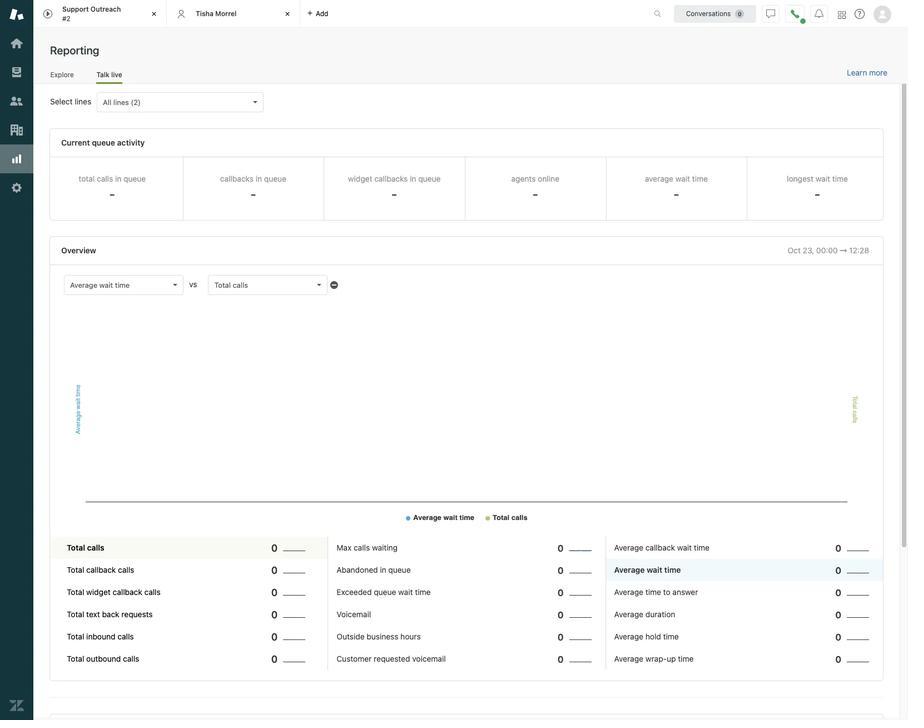 Task type: locate. For each thing, give the bounding box(es) containing it.
learn more link
[[847, 68, 888, 78]]

tisha
[[196, 9, 213, 18]]

add button
[[300, 0, 335, 27]]

add
[[316, 9, 328, 18]]

explore
[[50, 70, 74, 79]]

organizations image
[[9, 123, 24, 137]]

close image left add dropdown button
[[282, 8, 293, 19]]

zendesk products image
[[838, 11, 846, 19]]

1 close image from the left
[[148, 8, 160, 19]]

zendesk support image
[[9, 7, 24, 22]]

0 horizontal spatial close image
[[148, 8, 160, 19]]

talk
[[96, 70, 109, 79]]

tab
[[33, 0, 167, 28]]

explore link
[[50, 70, 74, 82]]

button displays agent's chat status as invisible. image
[[766, 9, 775, 18]]

get help image
[[855, 9, 865, 19]]

reporting image
[[9, 152, 24, 166]]

tisha morrel tab
[[167, 0, 300, 28]]

close image
[[148, 8, 160, 19], [282, 8, 293, 19]]

conversations button
[[674, 5, 756, 23]]

zendesk image
[[9, 699, 24, 713]]

get started image
[[9, 36, 24, 51]]

close image right outreach
[[148, 8, 160, 19]]

#2
[[62, 14, 71, 23]]

support
[[62, 5, 89, 13]]

views image
[[9, 65, 24, 80]]

1 horizontal spatial close image
[[282, 8, 293, 19]]

more
[[869, 68, 888, 77]]

2 close image from the left
[[282, 8, 293, 19]]



Task type: vqa. For each thing, say whether or not it's contained in the screenshot.
Assign
no



Task type: describe. For each thing, give the bounding box(es) containing it.
talk live link
[[96, 70, 122, 84]]

conversations
[[686, 9, 731, 18]]

support outreach #2
[[62, 5, 121, 23]]

learn more
[[847, 68, 888, 77]]

tab containing support outreach
[[33, 0, 167, 28]]

admin image
[[9, 181, 24, 195]]

customers image
[[9, 94, 24, 108]]

learn
[[847, 68, 867, 77]]

tabs tab list
[[33, 0, 642, 28]]

main element
[[0, 0, 33, 721]]

outreach
[[91, 5, 121, 13]]

close image inside tisha morrel 'tab'
[[282, 8, 293, 19]]

talk live
[[96, 70, 122, 79]]

reporting
[[50, 44, 99, 57]]

notifications image
[[815, 9, 824, 18]]

tisha morrel
[[196, 9, 237, 18]]

live
[[111, 70, 122, 79]]

morrel
[[215, 9, 237, 18]]



